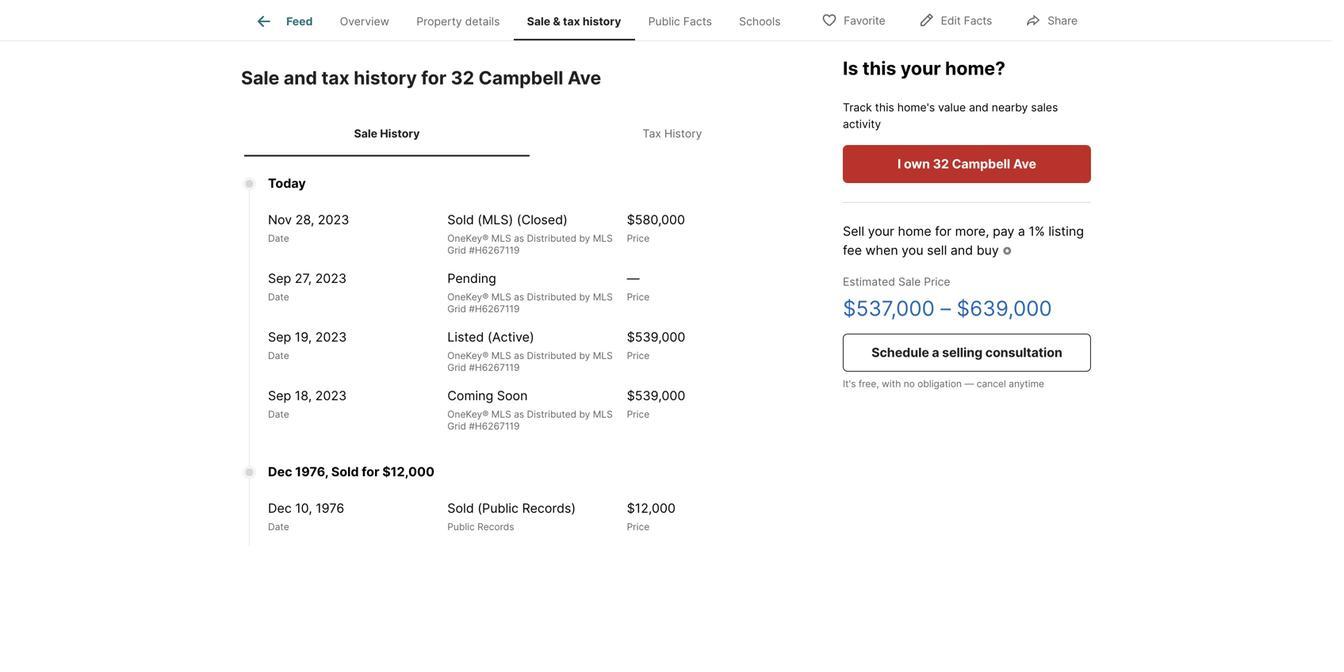 Task type: describe. For each thing, give the bounding box(es) containing it.
onekey® inside listed (active) onekey® mls as distributed by mls grid #h6267119
[[447, 350, 489, 362]]

feed link
[[255, 12, 313, 31]]

sale inside estimated sale price $537,000 – $639,000
[[898, 275, 921, 289]]

–
[[941, 296, 951, 321]]

1976
[[316, 501, 344, 516]]

sales
[[1031, 101, 1058, 114]]

is
[[843, 57, 858, 79]]

no
[[904, 378, 915, 390]]

date for dec 10, 1976
[[268, 521, 289, 533]]

property details tab
[[403, 2, 513, 40]]

it's
[[843, 378, 856, 390]]

estimated sale price $537,000 – $639,000
[[843, 275, 1052, 321]]

sold (public records) public records
[[447, 501, 576, 533]]

history for sale history
[[380, 127, 420, 140]]

i own 32 campbell ave
[[898, 156, 1036, 171]]

nov 28, 2023 date
[[268, 212, 349, 244]]

track this home's value and nearby sales activity
[[843, 101, 1058, 131]]

edit facts button
[[905, 4, 1006, 36]]

sep 27, 2023 date
[[268, 271, 347, 303]]

edit
[[941, 14, 961, 27]]

records
[[477, 521, 514, 533]]

sell
[[927, 242, 947, 258]]

1 horizontal spatial your
[[901, 57, 941, 79]]

sep 18, 2023 date
[[268, 388, 347, 420]]

own
[[904, 156, 930, 171]]

onekey® inside sold (mls) (closed) onekey® mls as distributed by mls grid #h6267119
[[447, 233, 489, 244]]

(closed)
[[517, 212, 568, 228]]

#h6267119 inside coming soon onekey® mls as distributed by mls grid #h6267119
[[469, 421, 520, 432]]

date for sep 27, 2023
[[268, 291, 289, 303]]

1976,
[[295, 464, 328, 480]]

facts for edit facts
[[964, 14, 992, 27]]

sold (mls) (closed) onekey® mls as distributed by mls grid #h6267119
[[447, 212, 613, 256]]

$580,000 price
[[627, 212, 685, 244]]

a inside the 'sell your home for more, pay a 1% listing fee when you sell and buy'
[[1018, 223, 1025, 239]]

#h6267119 inside listed (active) onekey® mls as distributed by mls grid #h6267119
[[469, 362, 520, 373]]

value
[[938, 101, 966, 114]]

$12,000 price
[[627, 501, 676, 533]]

today
[[268, 176, 306, 191]]

$539,000 for coming soon
[[627, 388, 685, 404]]

a inside button
[[932, 345, 939, 360]]

coming soon onekey® mls as distributed by mls grid #h6267119
[[447, 388, 613, 432]]

free,
[[859, 378, 879, 390]]

sale & tax history
[[527, 14, 621, 28]]

nov
[[268, 212, 292, 228]]

home?
[[945, 57, 1006, 79]]

18,
[[295, 388, 312, 404]]

listed
[[447, 329, 484, 345]]

schools
[[739, 14, 781, 28]]

as inside sold (mls) (closed) onekey® mls as distributed by mls grid #h6267119
[[514, 233, 524, 244]]

this for your
[[863, 57, 896, 79]]

pending onekey® mls as distributed by mls grid #h6267119
[[447, 271, 613, 315]]

public inside tab
[[648, 14, 680, 28]]

campbell inside button
[[952, 156, 1010, 171]]

tab list containing feed
[[241, 0, 807, 40]]

home's
[[897, 101, 935, 114]]

for for dec 1976, sold for $12,000
[[362, 464, 379, 480]]

0 vertical spatial ave
[[568, 67, 601, 89]]

price for pending
[[627, 291, 650, 303]]

sold for sold (mls) (closed)
[[447, 212, 474, 228]]

favorite button
[[808, 4, 899, 36]]

and inside track this home's value and nearby sales activity
[[969, 101, 989, 114]]

public facts
[[648, 14, 712, 28]]

distributed inside 'pending onekey® mls as distributed by mls grid #h6267119'
[[527, 291, 577, 303]]

date for sep 19, 2023
[[268, 350, 289, 362]]

when
[[866, 242, 898, 258]]

sold for sold (public records)
[[447, 501, 474, 516]]

(active)
[[488, 329, 534, 345]]

10,
[[295, 501, 312, 516]]

2023 for nov 28, 2023
[[318, 212, 349, 228]]

as inside coming soon onekey® mls as distributed by mls grid #h6267119
[[514, 409, 524, 420]]

by inside sold (mls) (closed) onekey® mls as distributed by mls grid #h6267119
[[579, 233, 590, 244]]

tax
[[643, 127, 661, 140]]

estimated
[[843, 275, 895, 289]]

i own 32 campbell ave button
[[843, 145, 1091, 183]]

0 horizontal spatial 32
[[451, 67, 474, 89]]

nearby
[[992, 101, 1028, 114]]

distributed inside coming soon onekey® mls as distributed by mls grid #h6267119
[[527, 409, 577, 420]]

date for nov 28, 2023
[[268, 233, 289, 244]]

i
[[898, 156, 901, 171]]

tax history
[[643, 127, 702, 140]]

(public
[[478, 501, 519, 516]]

sep 19, 2023 date
[[268, 329, 347, 362]]

anytime
[[1009, 378, 1044, 390]]

sale and tax history for 32 campbell ave
[[241, 67, 601, 89]]

sell
[[843, 223, 864, 239]]

pending
[[447, 271, 496, 286]]

grid inside listed (active) onekey® mls as distributed by mls grid #h6267119
[[447, 362, 466, 373]]

sale for sale & tax history
[[527, 14, 550, 28]]

listed (active) onekey® mls as distributed by mls grid #h6267119
[[447, 329, 613, 373]]

&
[[553, 14, 560, 28]]

$539,000 price for (active)
[[627, 329, 685, 362]]

28,
[[296, 212, 314, 228]]

cancel
[[977, 378, 1006, 390]]

history for and
[[354, 67, 417, 89]]

schools tab
[[726, 2, 794, 40]]

ave inside button
[[1013, 156, 1036, 171]]

27,
[[295, 271, 312, 286]]

dec 10, 1976 date
[[268, 501, 344, 533]]

dec for dec 1976, sold for $12,000
[[268, 464, 292, 480]]

2023 for sep 27, 2023
[[315, 271, 347, 286]]

by inside coming soon onekey® mls as distributed by mls grid #h6267119
[[579, 409, 590, 420]]

— inside — price
[[627, 271, 640, 286]]

$580,000
[[627, 212, 685, 228]]

price for coming soon
[[627, 409, 650, 420]]

share button
[[1012, 4, 1091, 36]]

sale & tax history tab
[[513, 2, 635, 40]]

price for sold (public records)
[[627, 521, 650, 533]]

price for sold (mls) (closed)
[[627, 233, 650, 244]]

history for tax history
[[664, 127, 702, 140]]



Task type: locate. For each thing, give the bounding box(es) containing it.
$539,000 price for soon
[[627, 388, 685, 420]]

1 vertical spatial this
[[875, 101, 894, 114]]

2023 right 19,
[[315, 329, 347, 345]]

onekey® down pending
[[447, 291, 489, 303]]

home
[[898, 223, 932, 239]]

1 horizontal spatial ave
[[1013, 156, 1036, 171]]

4 date from the top
[[268, 409, 289, 420]]

soon
[[497, 388, 528, 404]]

0 horizontal spatial campbell
[[479, 67, 563, 89]]

tab list
[[241, 0, 807, 40], [241, 111, 818, 157]]

and
[[284, 67, 317, 89], [969, 101, 989, 114], [951, 242, 973, 258]]

sep left 18,
[[268, 388, 291, 404]]

4 grid from the top
[[447, 421, 466, 432]]

onekey® down (mls)
[[447, 233, 489, 244]]

1 vertical spatial a
[[932, 345, 939, 360]]

sale down sale and tax history for 32 campbell ave
[[354, 127, 377, 140]]

onekey® inside coming soon onekey® mls as distributed by mls grid #h6267119
[[447, 409, 489, 420]]

32 inside button
[[933, 156, 949, 171]]

as up (active)
[[514, 291, 524, 303]]

0 horizontal spatial $12,000
[[382, 464, 435, 480]]

2 as from the top
[[514, 291, 524, 303]]

campbell down track this home's value and nearby sales activity
[[952, 156, 1010, 171]]

is this your home?
[[843, 57, 1006, 79]]

for right the 1976,
[[362, 464, 379, 480]]

property details
[[417, 14, 500, 28]]

as
[[514, 233, 524, 244], [514, 291, 524, 303], [514, 350, 524, 362], [514, 409, 524, 420]]

for up sell
[[935, 223, 952, 239]]

price for listed (active)
[[627, 350, 650, 362]]

0 horizontal spatial public
[[447, 521, 475, 533]]

feed
[[286, 14, 313, 28]]

1 horizontal spatial for
[[421, 67, 447, 89]]

1 date from the top
[[268, 233, 289, 244]]

1 vertical spatial for
[[935, 223, 952, 239]]

property
[[417, 14, 462, 28]]

onekey®
[[447, 233, 489, 244], [447, 291, 489, 303], [447, 350, 489, 362], [447, 409, 489, 420]]

1 vertical spatial $539,000 price
[[627, 388, 685, 420]]

distributed up (active)
[[527, 291, 577, 303]]

history
[[380, 127, 420, 140], [664, 127, 702, 140]]

0 vertical spatial 32
[[451, 67, 474, 89]]

2023 for sep 18, 2023
[[315, 388, 347, 404]]

tax for and
[[321, 67, 350, 89]]

facts left schools at right top
[[683, 14, 712, 28]]

#h6267119 inside sold (mls) (closed) onekey® mls as distributed by mls grid #h6267119
[[469, 245, 520, 256]]

3 grid from the top
[[447, 362, 466, 373]]

2 by from the top
[[579, 291, 590, 303]]

1 horizontal spatial history
[[583, 14, 621, 28]]

0 horizontal spatial history
[[380, 127, 420, 140]]

campbell
[[479, 67, 563, 89], [952, 156, 1010, 171]]

0 vertical spatial a
[[1018, 223, 1025, 239]]

1 vertical spatial public
[[447, 521, 475, 533]]

sold inside sold (public records) public records
[[447, 501, 474, 516]]

price inside estimated sale price $537,000 – $639,000
[[924, 275, 950, 289]]

obligation
[[918, 378, 962, 390]]

sale inside "tab"
[[527, 14, 550, 28]]

4 by from the top
[[579, 409, 590, 420]]

— down $580,000 price
[[627, 271, 640, 286]]

0 vertical spatial —
[[627, 271, 640, 286]]

for for sell your home for more, pay a 1% listing fee when you sell and buy
[[935, 223, 952, 239]]

1 horizontal spatial history
[[664, 127, 702, 140]]

history right tax
[[664, 127, 702, 140]]

3 sep from the top
[[268, 388, 291, 404]]

sep inside sep 19, 2023 date
[[268, 329, 291, 345]]

sale for sale history
[[354, 127, 377, 140]]

1 horizontal spatial facts
[[964, 14, 992, 27]]

by
[[579, 233, 590, 244], [579, 291, 590, 303], [579, 350, 590, 362], [579, 409, 590, 420]]

0 horizontal spatial a
[[932, 345, 939, 360]]

with
[[882, 378, 901, 390]]

history inside tax history 'tab'
[[664, 127, 702, 140]]

date inside "sep 18, 2023 date"
[[268, 409, 289, 420]]

sep for sep 19, 2023
[[268, 329, 291, 345]]

distributed inside listed (active) onekey® mls as distributed by mls grid #h6267119
[[527, 350, 577, 362]]

distributed down (closed)
[[527, 233, 577, 244]]

grid up coming
[[447, 362, 466, 373]]

facts right edit
[[964, 14, 992, 27]]

— left 'cancel'
[[965, 378, 974, 390]]

dec inside dec 10, 1976 date
[[268, 501, 292, 516]]

$537,000
[[843, 296, 935, 321]]

overview
[[340, 14, 389, 28]]

2023 right 18,
[[315, 388, 347, 404]]

(mls)
[[478, 212, 513, 228]]

— price
[[627, 271, 650, 303]]

1 onekey® from the top
[[447, 233, 489, 244]]

price inside $580,000 price
[[627, 233, 650, 244]]

1 grid from the top
[[447, 245, 466, 256]]

sold left (public
[[447, 501, 474, 516]]

for
[[421, 67, 447, 89], [935, 223, 952, 239], [362, 464, 379, 480]]

19,
[[295, 329, 312, 345]]

sep inside sep 27, 2023 date
[[268, 271, 291, 286]]

1 by from the top
[[579, 233, 590, 244]]

history up sale history
[[354, 67, 417, 89]]

campbell down &
[[479, 67, 563, 89]]

1 horizontal spatial tax
[[563, 14, 580, 28]]

2 vertical spatial sep
[[268, 388, 291, 404]]

3 distributed from the top
[[527, 350, 577, 362]]

1 vertical spatial and
[[969, 101, 989, 114]]

date for sep 18, 2023
[[268, 409, 289, 420]]

0 vertical spatial tab list
[[241, 0, 807, 40]]

dec left 10,
[[268, 501, 292, 516]]

3 #h6267119 from the top
[[469, 362, 520, 373]]

distributed down (active)
[[527, 350, 577, 362]]

consultation
[[985, 345, 1062, 360]]

sold
[[447, 212, 474, 228], [331, 464, 359, 480], [447, 501, 474, 516]]

0 vertical spatial sep
[[268, 271, 291, 286]]

history for &
[[583, 14, 621, 28]]

for down property on the top left of page
[[421, 67, 447, 89]]

public facts tab
[[635, 2, 726, 40]]

#h6267119 down (mls)
[[469, 245, 520, 256]]

$639,000
[[957, 296, 1052, 321]]

2 $539,000 price from the top
[[627, 388, 685, 420]]

date inside sep 27, 2023 date
[[268, 291, 289, 303]]

1 sep from the top
[[268, 271, 291, 286]]

1 $539,000 from the top
[[627, 329, 685, 345]]

1 #h6267119 from the top
[[469, 245, 520, 256]]

details
[[465, 14, 500, 28]]

you
[[902, 242, 924, 258]]

history inside "tab"
[[583, 14, 621, 28]]

coming
[[447, 388, 493, 404]]

2 sep from the top
[[268, 329, 291, 345]]

1 vertical spatial history
[[354, 67, 417, 89]]

grid
[[447, 245, 466, 256], [447, 303, 466, 315], [447, 362, 466, 373], [447, 421, 466, 432]]

0 vertical spatial campbell
[[479, 67, 563, 89]]

1 vertical spatial sold
[[331, 464, 359, 480]]

facts inside button
[[964, 14, 992, 27]]

4 onekey® from the top
[[447, 409, 489, 420]]

this right is
[[863, 57, 896, 79]]

sep left 27,
[[268, 271, 291, 286]]

2 horizontal spatial for
[[935, 223, 952, 239]]

date
[[268, 233, 289, 244], [268, 291, 289, 303], [268, 350, 289, 362], [268, 409, 289, 420], [268, 521, 289, 533]]

ave down sale & tax history "tab"
[[568, 67, 601, 89]]

2023 inside "sep 18, 2023 date"
[[315, 388, 347, 404]]

onekey® inside 'pending onekey® mls as distributed by mls grid #h6267119'
[[447, 291, 489, 303]]

tax history tab
[[530, 114, 815, 153]]

ave down the nearby
[[1013, 156, 1036, 171]]

2023 right 27,
[[315, 271, 347, 286]]

dec left the 1976,
[[268, 464, 292, 480]]

0 horizontal spatial history
[[354, 67, 417, 89]]

your up 'when'
[[868, 223, 894, 239]]

history right &
[[583, 14, 621, 28]]

1 vertical spatial tab list
[[241, 111, 818, 157]]

and right value
[[969, 101, 989, 114]]

public inside sold (public records) public records
[[447, 521, 475, 533]]

4 as from the top
[[514, 409, 524, 420]]

distributed
[[527, 233, 577, 244], [527, 291, 577, 303], [527, 350, 577, 362], [527, 409, 577, 420]]

tab list containing sale history
[[241, 111, 818, 157]]

1 vertical spatial campbell
[[952, 156, 1010, 171]]

1 horizontal spatial $12,000
[[627, 501, 676, 516]]

price inside "$12,000 price"
[[627, 521, 650, 533]]

2023 inside nov 28, 2023 date
[[318, 212, 349, 228]]

1 history from the left
[[380, 127, 420, 140]]

1 vertical spatial sep
[[268, 329, 291, 345]]

3 by from the top
[[579, 350, 590, 362]]

0 vertical spatial tax
[[563, 14, 580, 28]]

selling
[[942, 345, 983, 360]]

your up home's
[[901, 57, 941, 79]]

a left selling
[[932, 345, 939, 360]]

facts
[[964, 14, 992, 27], [683, 14, 712, 28]]

1 vertical spatial dec
[[268, 501, 292, 516]]

0 horizontal spatial your
[[868, 223, 894, 239]]

your inside the 'sell your home for more, pay a 1% listing fee when you sell and buy'
[[868, 223, 894, 239]]

2 history from the left
[[664, 127, 702, 140]]

sep for sep 27, 2023
[[268, 271, 291, 286]]

sep for sep 18, 2023
[[268, 388, 291, 404]]

1 tab list from the top
[[241, 0, 807, 40]]

1 vertical spatial $539,000
[[627, 388, 685, 404]]

distributed down "soon"
[[527, 409, 577, 420]]

tax inside "tab"
[[563, 14, 580, 28]]

sale history
[[354, 127, 420, 140]]

1 vertical spatial your
[[868, 223, 894, 239]]

1 dec from the top
[[268, 464, 292, 480]]

tax down the "overview" 'tab'
[[321, 67, 350, 89]]

share
[[1048, 14, 1078, 27]]

1 horizontal spatial a
[[1018, 223, 1025, 239]]

#h6267119 up "soon"
[[469, 362, 520, 373]]

1 $539,000 price from the top
[[627, 329, 685, 362]]

0 horizontal spatial —
[[627, 271, 640, 286]]

date inside dec 10, 1976 date
[[268, 521, 289, 533]]

$539,000
[[627, 329, 685, 345], [627, 388, 685, 404]]

0 vertical spatial this
[[863, 57, 896, 79]]

fee
[[843, 242, 862, 258]]

2023 inside sep 19, 2023 date
[[315, 329, 347, 345]]

by inside listed (active) onekey® mls as distributed by mls grid #h6267119
[[579, 350, 590, 362]]

0 vertical spatial public
[[648, 14, 680, 28]]

$539,000 for listed (active)
[[627, 329, 685, 345]]

1 horizontal spatial public
[[648, 14, 680, 28]]

grid inside 'pending onekey® mls as distributed by mls grid #h6267119'
[[447, 303, 466, 315]]

0 vertical spatial $539,000 price
[[627, 329, 685, 362]]

$539,000 price
[[627, 329, 685, 362], [627, 388, 685, 420]]

history inside sale history tab
[[380, 127, 420, 140]]

sale down you on the right
[[898, 275, 921, 289]]

overview tab
[[326, 2, 403, 40]]

0 vertical spatial for
[[421, 67, 447, 89]]

this right track
[[875, 101, 894, 114]]

2 date from the top
[[268, 291, 289, 303]]

#h6267119 inside 'pending onekey® mls as distributed by mls grid #h6267119'
[[469, 303, 520, 315]]

0 vertical spatial history
[[583, 14, 621, 28]]

grid down coming
[[447, 421, 466, 432]]

records)
[[522, 501, 576, 516]]

1%
[[1029, 223, 1045, 239]]

2023 inside sep 27, 2023 date
[[315, 271, 347, 286]]

grid up pending
[[447, 245, 466, 256]]

2023 for sep 19, 2023
[[315, 329, 347, 345]]

sold inside sold (mls) (closed) onekey® mls as distributed by mls grid #h6267119
[[447, 212, 474, 228]]

sep
[[268, 271, 291, 286], [268, 329, 291, 345], [268, 388, 291, 404]]

1 vertical spatial ave
[[1013, 156, 1036, 171]]

as down (active)
[[514, 350, 524, 362]]

32 down property details tab
[[451, 67, 474, 89]]

date inside nov 28, 2023 date
[[268, 233, 289, 244]]

sale down feed link
[[241, 67, 279, 89]]

favorite
[[844, 14, 885, 27]]

onekey® down coming
[[447, 409, 489, 420]]

this for home's
[[875, 101, 894, 114]]

track
[[843, 101, 872, 114]]

2 onekey® from the top
[[447, 291, 489, 303]]

tax for &
[[563, 14, 580, 28]]

sep inside "sep 18, 2023 date"
[[268, 388, 291, 404]]

grid up listed at the left of page
[[447, 303, 466, 315]]

1 horizontal spatial —
[[965, 378, 974, 390]]

0 vertical spatial $539,000
[[627, 329, 685, 345]]

2 vertical spatial sold
[[447, 501, 474, 516]]

pay
[[993, 223, 1015, 239]]

sold left (mls)
[[447, 212, 474, 228]]

grid inside coming soon onekey® mls as distributed by mls grid #h6267119
[[447, 421, 466, 432]]

as down "soon"
[[514, 409, 524, 420]]

sold right the 1976,
[[331, 464, 359, 480]]

a left 1%
[[1018, 223, 1025, 239]]

0 vertical spatial your
[[901, 57, 941, 79]]

0 vertical spatial $12,000
[[382, 464, 435, 480]]

1 distributed from the top
[[527, 233, 577, 244]]

dec for dec 10, 1976 date
[[268, 501, 292, 516]]

2 vertical spatial for
[[362, 464, 379, 480]]

sale left &
[[527, 14, 550, 28]]

facts for public facts
[[683, 14, 712, 28]]

sale
[[527, 14, 550, 28], [241, 67, 279, 89], [354, 127, 377, 140], [898, 275, 921, 289]]

for inside the 'sell your home for more, pay a 1% listing fee when you sell and buy'
[[935, 223, 952, 239]]

0 horizontal spatial ave
[[568, 67, 601, 89]]

facts inside tab
[[683, 14, 712, 28]]

as inside listed (active) onekey® mls as distributed by mls grid #h6267119
[[514, 350, 524, 362]]

1 horizontal spatial campbell
[[952, 156, 1010, 171]]

0 vertical spatial and
[[284, 67, 317, 89]]

onekey® down listed at the left of page
[[447, 350, 489, 362]]

2 #h6267119 from the top
[[469, 303, 520, 315]]

dec 1976, sold for $12,000
[[268, 464, 435, 480]]

dec
[[268, 464, 292, 480], [268, 501, 292, 516]]

2 distributed from the top
[[527, 291, 577, 303]]

#h6267119 up (active)
[[469, 303, 520, 315]]

2 $539,000 from the top
[[627, 388, 685, 404]]

0 vertical spatial dec
[[268, 464, 292, 480]]

history down sale and tax history for 32 campbell ave
[[380, 127, 420, 140]]

0 vertical spatial sold
[[447, 212, 474, 228]]

and down feed
[[284, 67, 317, 89]]

sell your home for more, pay a 1% listing fee when you sell and buy
[[843, 223, 1084, 258]]

sep left 19,
[[268, 329, 291, 345]]

4 #h6267119 from the top
[[469, 421, 520, 432]]

this inside track this home's value and nearby sales activity
[[875, 101, 894, 114]]

it's free, with no obligation — cancel anytime
[[843, 378, 1044, 390]]

2023 right 28,
[[318, 212, 349, 228]]

price
[[627, 233, 650, 244], [924, 275, 950, 289], [627, 291, 650, 303], [627, 350, 650, 362], [627, 409, 650, 420], [627, 521, 650, 533]]

schedule
[[872, 345, 929, 360]]

public
[[648, 14, 680, 28], [447, 521, 475, 533]]

and down more,
[[951, 242, 973, 258]]

1 vertical spatial 32
[[933, 156, 949, 171]]

your
[[901, 57, 941, 79], [868, 223, 894, 239]]

0 horizontal spatial tax
[[321, 67, 350, 89]]

schedule a selling consultation button
[[843, 334, 1091, 372]]

a
[[1018, 223, 1025, 239], [932, 345, 939, 360]]

4 distributed from the top
[[527, 409, 577, 420]]

and inside the 'sell your home for more, pay a 1% listing fee when you sell and buy'
[[951, 242, 973, 258]]

1 vertical spatial —
[[965, 378, 974, 390]]

schedule a selling consultation
[[872, 345, 1062, 360]]

0 horizontal spatial facts
[[683, 14, 712, 28]]

3 onekey® from the top
[[447, 350, 489, 362]]

32 right own at the right top
[[933, 156, 949, 171]]

1 vertical spatial $12,000
[[627, 501, 676, 516]]

1 as from the top
[[514, 233, 524, 244]]

5 date from the top
[[268, 521, 289, 533]]

3 date from the top
[[268, 350, 289, 362]]

by inside 'pending onekey® mls as distributed by mls grid #h6267119'
[[579, 291, 590, 303]]

sale inside tab
[[354, 127, 377, 140]]

sale history tab
[[244, 114, 530, 153]]

tax right &
[[563, 14, 580, 28]]

distributed inside sold (mls) (closed) onekey® mls as distributed by mls grid #h6267119
[[527, 233, 577, 244]]

activity
[[843, 117, 881, 131]]

#h6267119
[[469, 245, 520, 256], [469, 303, 520, 315], [469, 362, 520, 373], [469, 421, 520, 432]]

1 horizontal spatial 32
[[933, 156, 949, 171]]

listing
[[1049, 223, 1084, 239]]

sale for sale and tax history for 32 campbell ave
[[241, 67, 279, 89]]

buy
[[977, 242, 999, 258]]

as inside 'pending onekey® mls as distributed by mls grid #h6267119'
[[514, 291, 524, 303]]

2 tab list from the top
[[241, 111, 818, 157]]

grid inside sold (mls) (closed) onekey® mls as distributed by mls grid #h6267119
[[447, 245, 466, 256]]

2 grid from the top
[[447, 303, 466, 315]]

more,
[[955, 223, 989, 239]]

#h6267119 down "soon"
[[469, 421, 520, 432]]

date inside sep 19, 2023 date
[[268, 350, 289, 362]]

2 dec from the top
[[268, 501, 292, 516]]

as down (closed)
[[514, 233, 524, 244]]

3 as from the top
[[514, 350, 524, 362]]

tax
[[563, 14, 580, 28], [321, 67, 350, 89]]

mls
[[491, 233, 511, 244], [593, 233, 613, 244], [491, 291, 511, 303], [593, 291, 613, 303], [491, 350, 511, 362], [593, 350, 613, 362], [491, 409, 511, 420], [593, 409, 613, 420]]

1 vertical spatial tax
[[321, 67, 350, 89]]

2 vertical spatial and
[[951, 242, 973, 258]]

0 horizontal spatial for
[[362, 464, 379, 480]]

edit facts
[[941, 14, 992, 27]]



Task type: vqa. For each thing, say whether or not it's contained in the screenshot.


